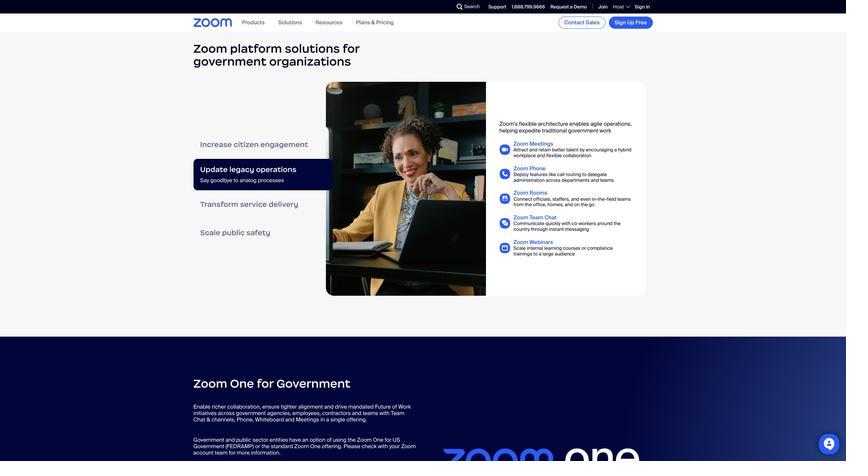 Task type: describe. For each thing, give the bounding box(es) containing it.
zoom team chat link
[[514, 214, 557, 221]]

an
[[303, 436, 309, 443]]

woman working on the computer image
[[326, 82, 486, 296]]

with inside zoom team chat communicate quickly with co-workers around the country through instant messaging
[[562, 221, 571, 227]]

learning
[[545, 245, 562, 251]]

tab list inside tabbed carousel element
[[194, 130, 333, 247]]

co-
[[572, 221, 580, 227]]

platform
[[230, 41, 282, 56]]

card label element
[[326, 82, 647, 296]]

have
[[289, 436, 301, 443]]

work
[[399, 403, 411, 410]]

support
[[489, 4, 507, 10]]

free
[[636, 19, 648, 26]]

the right the from
[[525, 202, 532, 208]]

zoom logo image
[[194, 18, 232, 27]]

internal
[[527, 245, 544, 251]]

phone,
[[237, 416, 254, 423]]

collaboration,
[[228, 403, 261, 410]]

processes
[[258, 177, 284, 184]]

government down channels,
[[194, 443, 224, 450]]

for inside zoom platform solutions for government organizations
[[343, 41, 360, 56]]

workers
[[580, 221, 597, 227]]

whiteboard
[[255, 416, 284, 423]]

engagement
[[261, 140, 308, 149]]

and inside "zoom phone deploy features like call routing to delegate administration across departments and teams"
[[591, 177, 600, 183]]

retain
[[539, 147, 551, 153]]

zoom for zoom team chat communicate quickly with co-workers around the country through instant messaging
[[514, 214, 529, 221]]

zoom for zoom rooms connect officials, staffers, and even in-the-field teams from the office, homes, and on the go
[[514, 189, 529, 197]]

and left retain
[[530, 147, 538, 153]]

traditional
[[543, 127, 567, 134]]

zoom for zoom platform solutions for government organizations
[[194, 41, 227, 56]]

instant
[[550, 226, 564, 232]]

citizen
[[234, 140, 259, 149]]

routing
[[566, 171, 582, 177]]

operations
[[256, 165, 297, 174]]

work
[[600, 127, 612, 134]]

2 horizontal spatial one
[[373, 436, 384, 443]]

contact sales
[[565, 19, 600, 26]]

teams inside "zoom phone deploy features like call routing to delegate administration across departments and teams"
[[601, 177, 614, 183]]

attract
[[514, 147, 529, 153]]

enables
[[570, 120, 590, 128]]

zoom platform solutions for government organizations
[[194, 41, 360, 69]]

zoom right using on the bottom of the page
[[357, 436, 372, 443]]

teams inside enable richer collaboration, ensure tighter alignment and drive mandated future of work initiatives across government agencies, employees, contractors and teams with team chat & channels, phone, whiteboard and meetings in a single offering.
[[363, 410, 379, 417]]

staffers,
[[553, 196, 570, 202]]

courses
[[563, 245, 581, 251]]

zoom for zoom phone deploy features like call routing to delegate administration across departments and teams
[[514, 165, 529, 172]]

contact sales link
[[559, 17, 606, 29]]

government inside zoom platform solutions for government organizations
[[194, 54, 267, 69]]

to inside zoom webinars scale internal learning courses or compliance trainings to a large audience
[[534, 251, 538, 257]]

1 horizontal spatial one
[[310, 443, 321, 450]]

safety
[[247, 228, 271, 237]]

across inside "zoom phone deploy features like call routing to delegate administration across departments and teams"
[[546, 177, 561, 183]]

and inside government and public sector entities have an option of using the zoom one for us government (fedramp) or the standard zoom one offering. please check with your zoom account team for more information.
[[226, 436, 235, 443]]

field
[[607, 196, 617, 202]]

for right the team
[[229, 449, 236, 456]]

sign up free link
[[609, 17, 653, 29]]

2 / 4 group
[[326, 82, 647, 296]]

delegate
[[588, 171, 607, 177]]

country
[[514, 226, 530, 232]]

offering. inside enable richer collaboration, ensure tighter alignment and drive mandated future of work initiatives across government agencies, employees, contractors and teams with team chat & channels, phone, whiteboard and meetings in a single offering.
[[347, 416, 367, 423]]

a inside enable richer collaboration, ensure tighter alignment and drive mandated future of work initiatives across government agencies, employees, contractors and teams with team chat & channels, phone, whiteboard and meetings in a single offering.
[[326, 416, 329, 423]]

plans & pricing link
[[356, 19, 394, 26]]

(fedramp)
[[226, 443, 254, 450]]

products button
[[242, 19, 265, 26]]

meetings inside enable richer collaboration, ensure tighter alignment and drive mandated future of work initiatives across government agencies, employees, contractors and teams with team chat & channels, phone, whiteboard and meetings in a single offering.
[[296, 416, 319, 423]]

goodbye
[[211, 177, 232, 184]]

request a demo link
[[551, 4, 588, 10]]

employees,
[[293, 410, 321, 417]]

contractors
[[322, 410, 351, 417]]

go
[[589, 202, 595, 208]]

audience
[[555, 251, 575, 257]]

chat inside zoom team chat communicate quickly with co-workers around the country through instant messaging
[[545, 214, 557, 221]]

on
[[575, 202, 580, 208]]

contact
[[565, 19, 585, 26]]

large
[[543, 251, 554, 257]]

of inside enable richer collaboration, ensure tighter alignment and drive mandated future of work initiatives across government agencies, employees, contractors and teams with team chat & channels, phone, whiteboard and meetings in a single offering.
[[392, 403, 397, 410]]

across inside enable richer collaboration, ensure tighter alignment and drive mandated future of work initiatives across government agencies, employees, contractors and teams with team chat & channels, phone, whiteboard and meetings in a single offering.
[[218, 410, 235, 417]]

agile
[[591, 120, 603, 128]]

transform
[[200, 200, 239, 209]]

operations,
[[604, 120, 632, 128]]

join link
[[599, 4, 608, 10]]

organizations
[[269, 54, 351, 69]]

a inside zoom meetings attract and retain better talent by encouraging a hybrid workplace and flexible collaboration
[[615, 147, 618, 153]]

public inside government and public sector entities have an option of using the zoom one for us government (fedramp) or the standard zoom one offering. please check with your zoom account team for more information.
[[236, 436, 251, 443]]

the left entities
[[262, 443, 270, 450]]

transform service delivery
[[200, 200, 299, 209]]

in-
[[593, 196, 598, 202]]

from
[[514, 202, 524, 208]]

sign in
[[635, 4, 651, 10]]

and up phone
[[537, 152, 546, 158]]

to inside "zoom phone deploy features like call routing to delegate administration across departments and teams"
[[583, 171, 587, 177]]

alignment
[[298, 403, 323, 410]]

update
[[200, 165, 228, 174]]

and right drive
[[352, 410, 362, 417]]

ensure
[[263, 403, 280, 410]]

zoom webinars link
[[514, 239, 554, 246]]

a inside zoom webinars scale internal learning courses or compliance trainings to a large audience
[[539, 251, 542, 257]]

us
[[393, 436, 400, 443]]

collaboration
[[563, 152, 592, 158]]

sign for sign in
[[635, 4, 645, 10]]

government up account
[[194, 436, 224, 443]]

administration
[[514, 177, 545, 183]]

government up alignment
[[277, 376, 351, 391]]

teams inside zoom rooms connect officials, staffers, and even in-the-field teams from the office, homes, and on the go
[[618, 196, 631, 202]]

sign for sign up free
[[615, 19, 626, 26]]

zoom for zoom meetings attract and retain better talent by encouraging a hybrid workplace and flexible collaboration
[[514, 140, 529, 147]]

government inside enable richer collaboration, ensure tighter alignment and drive mandated future of work initiatives across government agencies, employees, contractors and teams with team chat & channels, phone, whiteboard and meetings in a single offering.
[[236, 410, 266, 417]]

phone
[[530, 165, 546, 172]]

and left drive
[[324, 403, 334, 410]]

zoom meetings link
[[514, 140, 554, 147]]

1 horizontal spatial &
[[371, 19, 375, 26]]

team inside zoom team chat communicate quickly with co-workers around the country through instant messaging
[[530, 214, 544, 221]]

join
[[599, 4, 608, 10]]

scale inside zoom webinars scale internal learning courses or compliance trainings to a large audience
[[514, 245, 526, 251]]

up
[[628, 19, 635, 26]]

pricing
[[376, 19, 394, 26]]

zoom webinars scale internal learning courses or compliance trainings to a large audience
[[514, 239, 613, 257]]

sign up free
[[615, 19, 648, 26]]

sales
[[586, 19, 600, 26]]

scale inside button
[[200, 228, 220, 237]]

please
[[344, 443, 361, 450]]

government inside the zoom's flexible architecture enables agile operations, helping expedite traditional government work
[[569, 127, 599, 134]]

check
[[362, 443, 377, 450]]



Task type: locate. For each thing, give the bounding box(es) containing it.
0 horizontal spatial one
[[230, 376, 254, 391]]

zoom meetings logo image
[[500, 144, 511, 155]]

service
[[240, 200, 267, 209]]

0 vertical spatial public
[[222, 228, 245, 237]]

0 vertical spatial team
[[530, 214, 544, 221]]

in
[[321, 416, 325, 423]]

public up more
[[236, 436, 251, 443]]

0 horizontal spatial offering.
[[322, 443, 343, 450]]

0 horizontal spatial to
[[234, 177, 239, 184]]

zoom inside zoom platform solutions for government organizations
[[194, 41, 227, 56]]

zoom up the from
[[514, 189, 529, 197]]

flexible
[[519, 120, 537, 128], [547, 152, 562, 158]]

flexible up like
[[547, 152, 562, 158]]

2 horizontal spatial teams
[[618, 196, 631, 202]]

1 vertical spatial with
[[380, 410, 390, 417]]

1 horizontal spatial teams
[[601, 177, 614, 183]]

1 horizontal spatial across
[[546, 177, 561, 183]]

solutions
[[278, 19, 302, 26]]

legacy
[[230, 165, 254, 174]]

the
[[525, 202, 532, 208], [581, 202, 588, 208], [614, 221, 621, 227], [348, 436, 356, 443], [262, 443, 270, 450]]

offering. inside government and public sector entities have an option of using the zoom one for us government (fedramp) or the standard zoom one offering. please check with your zoom account team for more information.
[[322, 443, 343, 450]]

better
[[553, 147, 566, 153]]

zoom team chat logo image
[[500, 218, 511, 229]]

delivery
[[269, 200, 299, 209]]

1 vertical spatial team
[[391, 410, 405, 417]]

the right 'around'
[[614, 221, 621, 227]]

or right courses
[[582, 245, 587, 251]]

1 vertical spatial chat
[[194, 416, 205, 423]]

with left co-
[[562, 221, 571, 227]]

zoom webinars logo image
[[500, 243, 511, 253]]

for up ensure at the left bottom of page
[[257, 376, 274, 391]]

0 vertical spatial sign
[[635, 4, 645, 10]]

of left using on the bottom of the page
[[327, 436, 332, 443]]

0 vertical spatial offering.
[[347, 416, 367, 423]]

public inside button
[[222, 228, 245, 237]]

zoom phone deploy features like call routing to delegate administration across departments and teams
[[514, 165, 614, 183]]

to right "routing"
[[583, 171, 587, 177]]

public left the safety
[[222, 228, 245, 237]]

zoom's
[[500, 120, 518, 128]]

1 horizontal spatial chat
[[545, 214, 557, 221]]

for down plans in the left of the page
[[343, 41, 360, 56]]

zoom inside zoom rooms connect officials, staffers, and even in-the-field teams from the office, homes, and on the go
[[514, 189, 529, 197]]

sign
[[635, 4, 645, 10], [615, 19, 626, 26]]

initiatives
[[194, 410, 217, 417]]

offering. left the please
[[322, 443, 343, 450]]

a left hybrid
[[615, 147, 618, 153]]

0 vertical spatial chat
[[545, 214, 557, 221]]

0 vertical spatial meetings
[[530, 140, 554, 147]]

zoom right us
[[401, 443, 416, 450]]

team
[[530, 214, 544, 221], [391, 410, 405, 417]]

1 horizontal spatial team
[[530, 214, 544, 221]]

0 vertical spatial across
[[546, 177, 561, 183]]

search image
[[457, 4, 463, 10]]

increase citizen engagement button
[[194, 130, 333, 159]]

2 vertical spatial teams
[[363, 410, 379, 417]]

1 vertical spatial across
[[218, 410, 235, 417]]

deploy
[[514, 171, 529, 177]]

zoom left option
[[294, 443, 309, 450]]

1 vertical spatial meetings
[[296, 416, 319, 423]]

hybrid
[[619, 147, 632, 153]]

1 horizontal spatial to
[[534, 251, 538, 257]]

through
[[531, 226, 548, 232]]

zoom rooms logo image
[[500, 193, 511, 204]]

talent
[[567, 147, 579, 153]]

0 vertical spatial or
[[582, 245, 587, 251]]

zoom inside zoom team chat communicate quickly with co-workers around the country through instant messaging
[[514, 214, 529, 221]]

zoom team chat communicate quickly with co-workers around the country through instant messaging
[[514, 214, 621, 232]]

zoom up the enable
[[194, 376, 227, 391]]

increase
[[200, 140, 232, 149]]

tighter
[[281, 403, 297, 410]]

1 vertical spatial scale
[[514, 245, 526, 251]]

and left on
[[565, 202, 573, 208]]

chat
[[545, 214, 557, 221], [194, 416, 205, 423]]

webinars
[[530, 239, 554, 246]]

scale down "transform"
[[200, 228, 220, 237]]

flexible right zoom's at the right of the page
[[519, 120, 537, 128]]

for
[[343, 41, 360, 56], [257, 376, 274, 391], [385, 436, 392, 443], [229, 449, 236, 456]]

zoom up the workplace
[[514, 140, 529, 147]]

sign left 'in'
[[635, 4, 645, 10]]

tab list containing increase citizen engagement
[[194, 130, 333, 247]]

public
[[222, 228, 245, 237], [236, 436, 251, 443]]

for left us
[[385, 436, 392, 443]]

to inside update legacy operations say goodbye to analog processes
[[234, 177, 239, 184]]

and left even
[[572, 196, 580, 202]]

2 vertical spatial government
[[236, 410, 266, 417]]

and up in-
[[591, 177, 600, 183]]

government and public sector entities have an option of using the zoom one for us government (fedramp) or the standard zoom one offering. please check with your zoom account team for more information.
[[194, 436, 416, 456]]

communicate
[[514, 221, 545, 227]]

enable
[[194, 403, 211, 410]]

of inside government and public sector entities have an option of using the zoom one for us government (fedramp) or the standard zoom one offering. please check with your zoom account team for more information.
[[327, 436, 332, 443]]

zoom down zoom logo
[[194, 41, 227, 56]]

the right using on the bottom of the page
[[348, 436, 356, 443]]

teams
[[601, 177, 614, 183], [618, 196, 631, 202], [363, 410, 379, 417]]

or inside government and public sector entities have an option of using the zoom one for us government (fedramp) or the standard zoom one offering. please check with your zoom account team for more information.
[[255, 443, 260, 450]]

zoom inside "zoom phone deploy features like call routing to delegate administration across departments and teams"
[[514, 165, 529, 172]]

zoom for zoom webinars scale internal learning courses or compliance trainings to a large audience
[[514, 239, 529, 246]]

0 vertical spatial government
[[194, 54, 267, 69]]

around
[[598, 221, 613, 227]]

with left your
[[378, 443, 388, 450]]

standard
[[271, 443, 293, 450]]

zoom down the workplace
[[514, 165, 529, 172]]

drive
[[335, 403, 347, 410]]

one up collaboration,
[[230, 376, 254, 391]]

meetings inside zoom meetings attract and retain better talent by encouraging a hybrid workplace and flexible collaboration
[[530, 140, 554, 147]]

zoom
[[194, 41, 227, 56], [514, 140, 529, 147], [514, 165, 529, 172], [514, 189, 529, 197], [514, 214, 529, 221], [514, 239, 529, 246], [194, 376, 227, 391], [357, 436, 372, 443], [294, 443, 309, 450], [401, 443, 416, 450]]

search
[[465, 3, 480, 9]]

future
[[375, 403, 391, 410]]

meetings down alignment
[[296, 416, 319, 423]]

solutions
[[285, 41, 340, 56]]

resources button
[[316, 19, 343, 26]]

1.888.799.9666 link
[[512, 4, 545, 10]]

& right plans in the left of the page
[[371, 19, 375, 26]]

a left demo
[[570, 4, 573, 10]]

1 vertical spatial or
[[255, 443, 260, 450]]

of left work
[[392, 403, 397, 410]]

0 horizontal spatial flexible
[[519, 120, 537, 128]]

analog
[[240, 177, 257, 184]]

the-
[[598, 196, 607, 202]]

tabbed carousel element
[[2, 82, 653, 296]]

1 vertical spatial public
[[236, 436, 251, 443]]

sign in link
[[635, 4, 651, 10]]

0 vertical spatial &
[[371, 19, 375, 26]]

team up us
[[391, 410, 405, 417]]

zoom inside zoom webinars scale internal learning courses or compliance trainings to a large audience
[[514, 239, 529, 246]]

connect
[[514, 196, 533, 202]]

and
[[530, 147, 538, 153], [537, 152, 546, 158], [591, 177, 600, 183], [572, 196, 580, 202], [565, 202, 573, 208], [324, 403, 334, 410], [352, 410, 362, 417], [285, 416, 295, 423], [226, 436, 235, 443]]

2 vertical spatial with
[[378, 443, 388, 450]]

chat down the enable
[[194, 416, 205, 423]]

to down zoom webinars link
[[534, 251, 538, 257]]

of
[[392, 403, 397, 410], [327, 436, 332, 443]]

chat inside enable richer collaboration, ensure tighter alignment and drive mandated future of work initiatives across government agencies, employees, contractors and teams with team chat & channels, phone, whiteboard and meetings in a single offering.
[[194, 416, 205, 423]]

homes,
[[548, 202, 564, 208]]

by
[[580, 147, 585, 153]]

1 horizontal spatial flexible
[[547, 152, 562, 158]]

0 vertical spatial with
[[562, 221, 571, 227]]

say
[[200, 177, 209, 184]]

1 horizontal spatial of
[[392, 403, 397, 410]]

transform service delivery button
[[194, 190, 333, 219]]

across
[[546, 177, 561, 183], [218, 410, 235, 417]]

single
[[331, 416, 346, 423]]

zoom phone link
[[514, 165, 546, 172]]

0 horizontal spatial scale
[[200, 228, 220, 237]]

0 vertical spatial of
[[392, 403, 397, 410]]

richer
[[212, 403, 226, 410]]

1 vertical spatial government
[[569, 127, 599, 134]]

information.
[[251, 449, 281, 456]]

tab list
[[194, 130, 333, 247]]

zoom for zoom one for government
[[194, 376, 227, 391]]

the inside zoom team chat communicate quickly with co-workers around the country through instant messaging
[[614, 221, 621, 227]]

1 vertical spatial sign
[[615, 19, 626, 26]]

or inside zoom webinars scale internal learning courses or compliance trainings to a large audience
[[582, 245, 587, 251]]

1 vertical spatial offering.
[[322, 443, 343, 450]]

government
[[194, 54, 267, 69], [569, 127, 599, 134], [236, 410, 266, 417]]

zoom rooms connect officials, staffers, and even in-the-field teams from the office, homes, and on the go
[[514, 189, 631, 208]]

zoom inside zoom meetings attract and retain better talent by encouraging a hybrid workplace and flexible collaboration
[[514, 140, 529, 147]]

request
[[551, 4, 569, 10]]

sign left up
[[615, 19, 626, 26]]

0 vertical spatial flexible
[[519, 120, 537, 128]]

offering.
[[347, 416, 367, 423], [322, 443, 343, 450]]

0 horizontal spatial teams
[[363, 410, 379, 417]]

resources
[[316, 19, 343, 26]]

0 horizontal spatial &
[[207, 416, 210, 423]]

offering. down mandated
[[347, 416, 367, 423]]

chat up instant
[[545, 214, 557, 221]]

option
[[310, 436, 326, 443]]

with left work
[[380, 410, 390, 417]]

compliance
[[588, 245, 613, 251]]

flexible inside zoom meetings attract and retain better talent by encouraging a hybrid workplace and flexible collaboration
[[547, 152, 562, 158]]

team inside enable richer collaboration, ensure tighter alignment and drive mandated future of work initiatives across government agencies, employees, contractors and teams with team chat & channels, phone, whiteboard and meetings in a single offering.
[[391, 410, 405, 417]]

1 vertical spatial &
[[207, 416, 210, 423]]

meetings
[[530, 140, 554, 147], [296, 416, 319, 423]]

scale public safety button
[[194, 219, 333, 247]]

or right more
[[255, 443, 260, 450]]

teams right field
[[618, 196, 631, 202]]

1 horizontal spatial or
[[582, 245, 587, 251]]

update legacy operations say goodbye to analog processes
[[200, 165, 297, 184]]

demo
[[574, 4, 588, 10]]

host
[[614, 4, 625, 10]]

zoom one logo image
[[430, 377, 653, 461]]

zoom up country
[[514, 214, 529, 221]]

None search field
[[432, 1, 459, 12]]

1 horizontal spatial sign
[[635, 4, 645, 10]]

scale public safety
[[200, 228, 271, 237]]

teams right drive
[[363, 410, 379, 417]]

with inside government and public sector entities have an option of using the zoom one for us government (fedramp) or the standard zoom one offering. please check with your zoom account team for more information.
[[378, 443, 388, 450]]

even
[[581, 196, 591, 202]]

support link
[[489, 4, 507, 10]]

1 vertical spatial flexible
[[547, 152, 562, 158]]

workplace
[[514, 152, 536, 158]]

zoom phone logo image
[[500, 169, 511, 179]]

zoom one for government
[[194, 376, 351, 391]]

zoom meetings attract and retain better talent by encouraging a hybrid workplace and flexible collaboration
[[514, 140, 632, 158]]

& down the enable
[[207, 416, 210, 423]]

1 horizontal spatial meetings
[[530, 140, 554, 147]]

0 vertical spatial scale
[[200, 228, 220, 237]]

0 horizontal spatial chat
[[194, 416, 205, 423]]

search image
[[457, 4, 463, 10]]

& inside enable richer collaboration, ensure tighter alignment and drive mandated future of work initiatives across government agencies, employees, contractors and teams with team chat & channels, phone, whiteboard and meetings in a single offering.
[[207, 416, 210, 423]]

1 vertical spatial of
[[327, 436, 332, 443]]

0 horizontal spatial sign
[[615, 19, 626, 26]]

with inside enable richer collaboration, ensure tighter alignment and drive mandated future of work initiatives across government agencies, employees, contractors and teams with team chat & channels, phone, whiteboard and meetings in a single offering.
[[380, 410, 390, 417]]

meetings down the expedite
[[530, 140, 554, 147]]

0 horizontal spatial of
[[327, 436, 332, 443]]

0 horizontal spatial team
[[391, 410, 405, 417]]

a right 'in'
[[326, 416, 329, 423]]

zoom up trainings
[[514, 239, 529, 246]]

0 vertical spatial teams
[[601, 177, 614, 183]]

call
[[558, 171, 565, 177]]

flexible inside the zoom's flexible architecture enables agile operations, helping expedite traditional government work
[[519, 120, 537, 128]]

1 horizontal spatial offering.
[[347, 416, 367, 423]]

0 horizontal spatial meetings
[[296, 416, 319, 423]]

to left analog
[[234, 177, 239, 184]]

one right an
[[310, 443, 321, 450]]

0 horizontal spatial or
[[255, 443, 260, 450]]

teams up field
[[601, 177, 614, 183]]

1 horizontal spatial scale
[[514, 245, 526, 251]]

and down 'tighter'
[[285, 416, 295, 423]]

the right on
[[581, 202, 588, 208]]

one left your
[[373, 436, 384, 443]]

0 horizontal spatial across
[[218, 410, 235, 417]]

architecture
[[539, 120, 569, 128]]

office,
[[533, 202, 547, 208]]

a left large
[[539, 251, 542, 257]]

2 horizontal spatial to
[[583, 171, 587, 177]]

team up through
[[530, 214, 544, 221]]

scale right zoom webinars logo
[[514, 245, 526, 251]]

1 vertical spatial teams
[[618, 196, 631, 202]]

and up the team
[[226, 436, 235, 443]]



Task type: vqa. For each thing, say whether or not it's contained in the screenshot.
to within the Zoom Webinars Scale internal learning courses or compliance trainings to a large audience
yes



